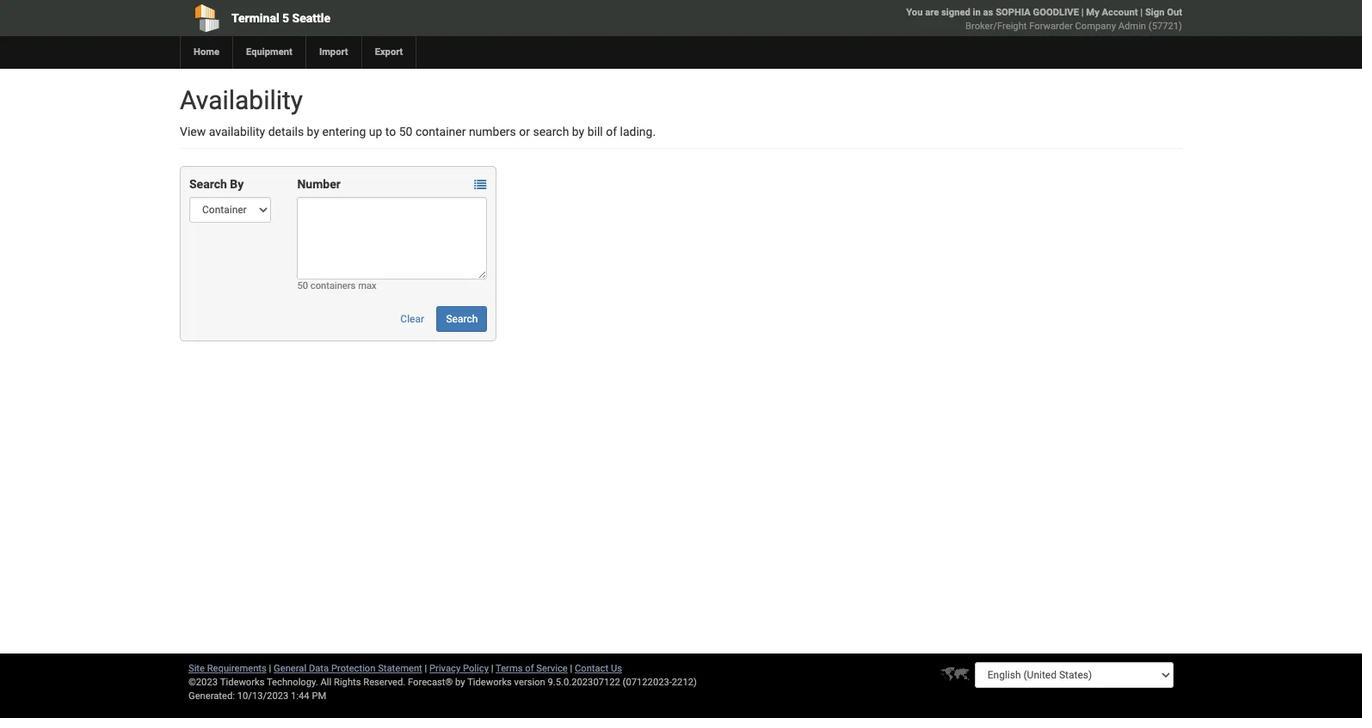 Task type: vqa. For each thing, say whether or not it's contained in the screenshot.
leftmost Exam
no



Task type: describe. For each thing, give the bounding box(es) containing it.
forwarder
[[1029, 21, 1073, 32]]

| up tideworks
[[491, 664, 494, 675]]

all
[[321, 677, 332, 688]]

service
[[536, 664, 568, 675]]

clear
[[400, 313, 424, 325]]

broker/freight
[[966, 21, 1027, 32]]

contact
[[575, 664, 609, 675]]

of inside site requirements | general data protection statement | privacy policy | terms of service | contact us ©2023 tideworks technology. all rights reserved. forecast® by tideworks version 9.5.0.202307122 (07122023-2212) generated: 10/13/2023 1:44 pm
[[525, 664, 534, 675]]

to
[[385, 125, 396, 139]]

search for search
[[446, 313, 478, 325]]

equipment
[[246, 46, 292, 58]]

0 horizontal spatial 50
[[297, 281, 308, 292]]

my account link
[[1086, 7, 1138, 18]]

goodlive
[[1033, 7, 1079, 18]]

1:44
[[291, 691, 310, 702]]

requirements
[[207, 664, 267, 675]]

2212)
[[672, 677, 697, 688]]

policy
[[463, 664, 489, 675]]

9.5.0.202307122
[[548, 677, 620, 688]]

bill
[[588, 125, 603, 139]]

you are signed in as sophia goodlive | my account | sign out broker/freight forwarder company admin (57721)
[[906, 7, 1182, 32]]

generated:
[[188, 691, 235, 702]]

privacy
[[429, 664, 461, 675]]

terminal
[[232, 11, 279, 25]]

forecast®
[[408, 677, 453, 688]]

sign
[[1145, 7, 1165, 18]]

site requirements | general data protection statement | privacy policy | terms of service | contact us ©2023 tideworks technology. all rights reserved. forecast® by tideworks version 9.5.0.202307122 (07122023-2212) generated: 10/13/2023 1:44 pm
[[188, 664, 697, 702]]

numbers
[[469, 125, 516, 139]]

general data protection statement link
[[274, 664, 422, 675]]

sign out link
[[1145, 7, 1182, 18]]

clear button
[[391, 306, 434, 332]]

or
[[519, 125, 530, 139]]

data
[[309, 664, 329, 675]]

0 horizontal spatial by
[[307, 125, 319, 139]]

| left general
[[269, 664, 271, 675]]

seattle
[[292, 11, 331, 25]]

(07122023-
[[623, 677, 672, 688]]

number
[[297, 177, 341, 191]]

pm
[[312, 691, 326, 702]]

lading.
[[620, 125, 656, 139]]

| up 9.5.0.202307122
[[570, 664, 573, 675]]

(57721)
[[1149, 21, 1182, 32]]

containers
[[310, 281, 356, 292]]

export
[[375, 46, 403, 58]]

rights
[[334, 677, 361, 688]]

view availability details by entering up to 50 container numbers or search by bill of lading.
[[180, 125, 656, 139]]

export link
[[361, 36, 416, 69]]

entering
[[322, 125, 366, 139]]

5
[[282, 11, 289, 25]]

general
[[274, 664, 307, 675]]

1 horizontal spatial of
[[606, 125, 617, 139]]

company
[[1075, 21, 1116, 32]]

availability
[[209, 125, 265, 139]]

admin
[[1119, 21, 1146, 32]]

show list image
[[474, 179, 487, 191]]



Task type: locate. For each thing, give the bounding box(es) containing it.
©2023 tideworks
[[188, 677, 265, 688]]

50 containers max
[[297, 281, 377, 292]]

| left my
[[1082, 7, 1084, 18]]

sophia
[[996, 7, 1031, 18]]

equipment link
[[232, 36, 305, 69]]

| up forecast®
[[425, 664, 427, 675]]

out
[[1167, 7, 1182, 18]]

by left bill
[[572, 125, 585, 139]]

1 vertical spatial 50
[[297, 281, 308, 292]]

search button
[[437, 306, 487, 332]]

50
[[399, 125, 413, 139], [297, 281, 308, 292]]

search
[[533, 125, 569, 139]]

of
[[606, 125, 617, 139], [525, 664, 534, 675]]

0 horizontal spatial search
[[189, 177, 227, 191]]

site requirements link
[[188, 664, 267, 675]]

technology.
[[267, 677, 318, 688]]

terms
[[496, 664, 523, 675]]

view
[[180, 125, 206, 139]]

by down privacy policy link in the left bottom of the page
[[455, 677, 465, 688]]

of up version
[[525, 664, 534, 675]]

are
[[925, 7, 939, 18]]

account
[[1102, 7, 1138, 18]]

1 horizontal spatial search
[[446, 313, 478, 325]]

home
[[194, 46, 219, 58]]

search left by
[[189, 177, 227, 191]]

site
[[188, 664, 205, 675]]

by right details in the left top of the page
[[307, 125, 319, 139]]

search inside button
[[446, 313, 478, 325]]

by
[[230, 177, 244, 191]]

terms of service link
[[496, 664, 568, 675]]

0 vertical spatial 50
[[399, 125, 413, 139]]

privacy policy link
[[429, 664, 489, 675]]

1 vertical spatial search
[[446, 313, 478, 325]]

up
[[369, 125, 382, 139]]

contact us link
[[575, 664, 622, 675]]

reserved.
[[363, 677, 406, 688]]

details
[[268, 125, 304, 139]]

search
[[189, 177, 227, 191], [446, 313, 478, 325]]

Number text field
[[297, 197, 487, 280]]

statement
[[378, 664, 422, 675]]

import
[[319, 46, 348, 58]]

1 horizontal spatial by
[[455, 677, 465, 688]]

2 horizontal spatial by
[[572, 125, 585, 139]]

search right 'clear' button
[[446, 313, 478, 325]]

terminal 5 seattle link
[[180, 0, 583, 36]]

0 vertical spatial of
[[606, 125, 617, 139]]

us
[[611, 664, 622, 675]]

import link
[[305, 36, 361, 69]]

0 vertical spatial search
[[189, 177, 227, 191]]

protection
[[331, 664, 376, 675]]

by
[[307, 125, 319, 139], [572, 125, 585, 139], [455, 677, 465, 688]]

50 left containers
[[297, 281, 308, 292]]

| left the sign
[[1141, 7, 1143, 18]]

in
[[973, 7, 981, 18]]

50 right to
[[399, 125, 413, 139]]

1 vertical spatial of
[[525, 664, 534, 675]]

search for search by
[[189, 177, 227, 191]]

signed
[[942, 7, 971, 18]]

of right bill
[[606, 125, 617, 139]]

availability
[[180, 85, 303, 115]]

search by
[[189, 177, 244, 191]]

container
[[416, 125, 466, 139]]

terminal 5 seattle
[[232, 11, 331, 25]]

max
[[358, 281, 377, 292]]

my
[[1086, 7, 1100, 18]]

10/13/2023
[[237, 691, 289, 702]]

home link
[[180, 36, 232, 69]]

|
[[1082, 7, 1084, 18], [1141, 7, 1143, 18], [269, 664, 271, 675], [425, 664, 427, 675], [491, 664, 494, 675], [570, 664, 573, 675]]

you
[[906, 7, 923, 18]]

by inside site requirements | general data protection statement | privacy policy | terms of service | contact us ©2023 tideworks technology. all rights reserved. forecast® by tideworks version 9.5.0.202307122 (07122023-2212) generated: 10/13/2023 1:44 pm
[[455, 677, 465, 688]]

0 horizontal spatial of
[[525, 664, 534, 675]]

1 horizontal spatial 50
[[399, 125, 413, 139]]

tideworks
[[467, 677, 512, 688]]

as
[[983, 7, 993, 18]]

version
[[514, 677, 545, 688]]



